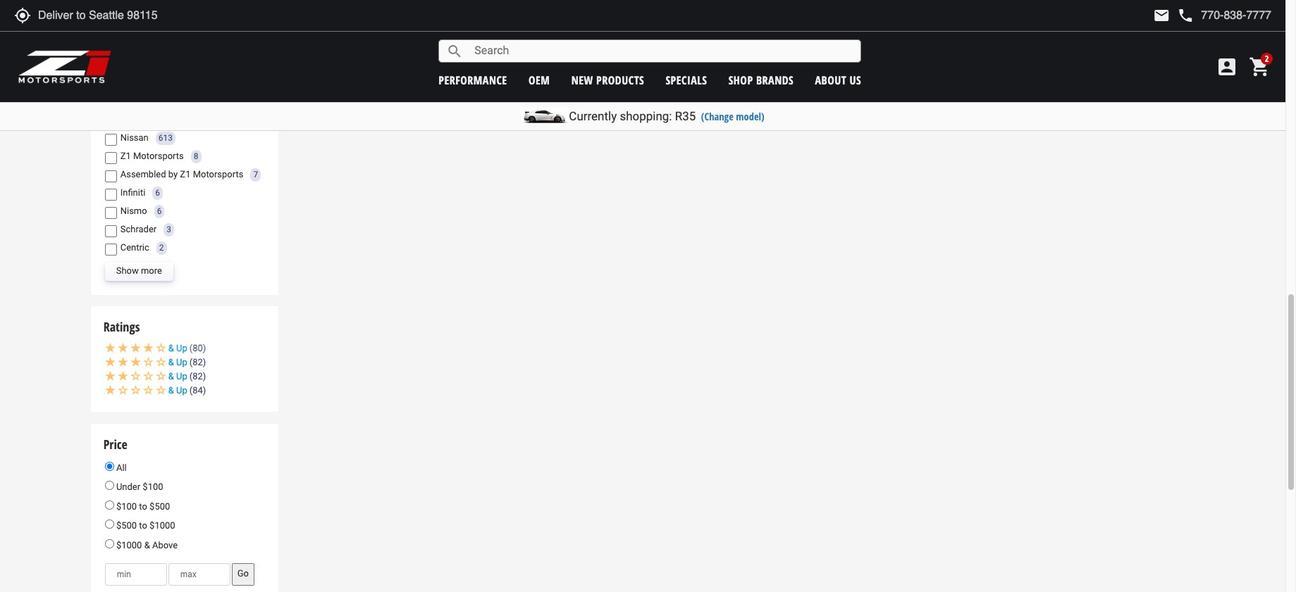 Task type: vqa. For each thing, say whether or not it's contained in the screenshot.
(Change model)
no



Task type: describe. For each thing, give the bounding box(es) containing it.
Search search field
[[463, 40, 861, 62]]

1263
[[211, 30, 230, 40]]

model)
[[736, 110, 765, 123]]

& left 84
[[168, 386, 174, 397]]

about
[[815, 72, 847, 88]]

products
[[596, 72, 644, 88]]

search
[[446, 43, 463, 60]]

$100 to $500
[[114, 502, 170, 512]]

nissan 350z z33 2003 2004 2005 2006 2007 2008 2009 vq35de 3.5l revup rev up vq35hr nismo z1 motorsports image
[[120, 26, 177, 44]]

min number field
[[105, 564, 167, 586]]

& left above
[[144, 541, 150, 551]]

1 vertical spatial z1
[[180, 169, 191, 180]]

brands
[[756, 72, 794, 88]]

3 up from the top
[[176, 372, 187, 382]]

1 vertical spatial motorsports
[[193, 169, 244, 180]]

performance link
[[439, 72, 507, 88]]

infiniti g37 coupe sedan convertible v36 cv36 hv36 skyline 2008 2009 2010 2011 2012 2013 3.7l vq37vhr z1 motorsports image
[[120, 4, 177, 23]]

account_box
[[1216, 56, 1239, 78]]

$500 to $1000
[[114, 521, 175, 532]]

0 horizontal spatial $500
[[116, 521, 137, 532]]

r35
[[675, 109, 696, 123]]

my_location
[[14, 7, 31, 24]]

8
[[194, 151, 198, 161]]

z1 motorsports
[[120, 151, 184, 161]]

all
[[114, 463, 127, 474]]

mail link
[[1154, 7, 1171, 24]]

show more
[[116, 266, 162, 277]]

& up 80
[[168, 344, 203, 354]]

mail phone
[[1154, 7, 1194, 24]]

oem link
[[529, 72, 550, 88]]

nismo
[[120, 206, 147, 216]]

z1 motorsports logo image
[[18, 49, 112, 85]]

nissan
[[120, 132, 149, 143]]

infiniti
[[120, 187, 145, 198]]

oem
[[529, 72, 550, 88]]

price
[[103, 436, 127, 453]]

go
[[237, 569, 249, 580]]

3
[[167, 225, 171, 234]]

(change model) link
[[701, 110, 765, 123]]

currently
[[569, 109, 617, 123]]

above
[[152, 541, 178, 551]]

6 for nismo
[[157, 206, 162, 216]]

max number field
[[168, 564, 230, 586]]

2 82 from the top
[[193, 372, 203, 382]]

performance
[[439, 72, 507, 88]]

(change
[[701, 110, 734, 123]]

new
[[571, 72, 593, 88]]

specials link
[[666, 72, 707, 88]]

new products
[[571, 72, 644, 88]]

7
[[253, 170, 258, 179]]

shop brands
[[729, 72, 794, 88]]

& down & up 80
[[168, 358, 174, 368]]

assembled
[[120, 169, 166, 180]]

about us
[[815, 72, 862, 88]]



Task type: locate. For each thing, give the bounding box(es) containing it.
None checkbox
[[105, 9, 117, 21], [105, 152, 117, 164], [105, 9, 117, 21], [105, 152, 117, 164]]

z1 right by
[[180, 169, 191, 180]]

1 vertical spatial 82
[[193, 372, 203, 382]]

1 vertical spatial $500
[[116, 521, 137, 532]]

1 vertical spatial & up 82
[[168, 372, 203, 382]]

to for $500
[[139, 521, 147, 532]]

1 horizontal spatial motorsports
[[193, 169, 244, 180]]

1 vertical spatial $1000
[[116, 541, 142, 551]]

& up 84
[[168, 386, 203, 397]]

$100 down under
[[116, 502, 137, 512]]

82 down the 80
[[193, 358, 203, 368]]

$100
[[143, 482, 163, 493], [116, 502, 137, 512]]

6
[[155, 188, 160, 198], [157, 206, 162, 216]]

show more button
[[105, 263, 173, 281]]

shopping_cart
[[1249, 56, 1272, 78]]

0 vertical spatial to
[[139, 502, 147, 512]]

centric
[[120, 242, 149, 253]]

up left the 80
[[176, 344, 187, 354]]

show
[[116, 266, 139, 277]]

1 vertical spatial to
[[139, 521, 147, 532]]

80
[[193, 344, 203, 354]]

$1000 up above
[[150, 521, 175, 532]]

$1000
[[150, 521, 175, 532], [116, 541, 142, 551]]

mail
[[1154, 7, 1171, 24]]

1 horizontal spatial $1000
[[150, 521, 175, 532]]

phone
[[1178, 7, 1194, 24]]

6 down assembled
[[155, 188, 160, 198]]

& up 82 up & up 84
[[168, 372, 203, 382]]

& up 82 down & up 80
[[168, 358, 203, 368]]

0 horizontal spatial $100
[[116, 502, 137, 512]]

& up 82
[[168, 358, 203, 368], [168, 372, 203, 382]]

currently shopping: r35 (change model)
[[569, 109, 765, 123]]

0 horizontal spatial motorsports
[[133, 151, 184, 161]]

$500 down $100 to $500
[[116, 521, 137, 532]]

350z
[[180, 29, 201, 40]]

0 vertical spatial $1000
[[150, 521, 175, 532]]

up up & up 84
[[176, 372, 187, 382]]

to up $500 to $1000
[[139, 502, 147, 512]]

0 vertical spatial 82
[[193, 358, 203, 368]]

shopping:
[[620, 109, 672, 123]]

ratings
[[103, 319, 140, 336]]

2
[[159, 243, 164, 253]]

2 to from the top
[[139, 521, 147, 532]]

1 horizontal spatial $500
[[150, 502, 170, 512]]

& up & up 84
[[168, 372, 174, 382]]

more
[[141, 266, 162, 277]]

2 & up 82 from the top
[[168, 372, 203, 382]]

account_box link
[[1213, 56, 1242, 78]]

z1
[[120, 151, 131, 161], [180, 169, 191, 180]]

6 right nismo
[[157, 206, 162, 216]]

$100 up $100 to $500
[[143, 482, 163, 493]]

0 vertical spatial & up 82
[[168, 358, 203, 368]]

under  $100
[[114, 482, 163, 493]]

1 vertical spatial 6
[[157, 206, 162, 216]]

motorsports
[[133, 151, 184, 161], [193, 169, 244, 180]]

0 vertical spatial 6
[[155, 188, 160, 198]]

1 & up 82 from the top
[[168, 358, 203, 368]]

motorsports down 613
[[133, 151, 184, 161]]

None checkbox
[[105, 31, 117, 43], [105, 134, 117, 146], [105, 170, 117, 182], [105, 189, 117, 201], [105, 207, 117, 219], [105, 225, 117, 237], [105, 244, 117, 256], [105, 31, 117, 43], [105, 134, 117, 146], [105, 170, 117, 182], [105, 189, 117, 201], [105, 207, 117, 219], [105, 225, 117, 237], [105, 244, 117, 256]]

6 for infiniti
[[155, 188, 160, 198]]

1 horizontal spatial z1
[[180, 169, 191, 180]]

None radio
[[105, 501, 114, 510], [105, 521, 114, 530], [105, 540, 114, 549], [105, 501, 114, 510], [105, 521, 114, 530], [105, 540, 114, 549]]

1 82 from the top
[[193, 358, 203, 368]]

by
[[168, 169, 178, 180]]

0 horizontal spatial z1
[[120, 151, 131, 161]]

0 vertical spatial $100
[[143, 482, 163, 493]]

schrader
[[120, 224, 157, 235]]

1 to from the top
[[139, 502, 147, 512]]

2 up from the top
[[176, 358, 187, 368]]

0 vertical spatial $500
[[150, 502, 170, 512]]

shopping_cart link
[[1246, 56, 1272, 78]]

assembled by z1 motorsports
[[120, 169, 244, 180]]

up down & up 80
[[176, 358, 187, 368]]

0 vertical spatial z1
[[120, 151, 131, 161]]

$1000 & above
[[114, 541, 178, 551]]

&
[[168, 344, 174, 354], [168, 358, 174, 368], [168, 372, 174, 382], [168, 386, 174, 397], [144, 541, 150, 551]]

shop brands link
[[729, 72, 794, 88]]

0 vertical spatial motorsports
[[133, 151, 184, 161]]

shop
[[729, 72, 753, 88]]

us
[[850, 72, 862, 88]]

None radio
[[105, 462, 114, 471], [105, 482, 114, 491], [105, 462, 114, 471], [105, 482, 114, 491]]

1 horizontal spatial $100
[[143, 482, 163, 493]]

to
[[139, 502, 147, 512], [139, 521, 147, 532]]

up left 84
[[176, 386, 187, 397]]

about us link
[[815, 72, 862, 88]]

z1 down nissan
[[120, 151, 131, 161]]

4 up from the top
[[176, 386, 187, 397]]

specials
[[666, 72, 707, 88]]

up
[[176, 344, 187, 354], [176, 358, 187, 368], [176, 372, 187, 382], [176, 386, 187, 397]]

613
[[158, 133, 173, 143]]

$1000 down $500 to $1000
[[116, 541, 142, 551]]

0 horizontal spatial $1000
[[116, 541, 142, 551]]

1 up from the top
[[176, 344, 187, 354]]

82
[[193, 358, 203, 368], [193, 372, 203, 382]]

to for $100
[[139, 502, 147, 512]]

go button
[[232, 564, 254, 586]]

to down $100 to $500
[[139, 521, 147, 532]]

$500 up $500 to $1000
[[150, 502, 170, 512]]

$500
[[150, 502, 170, 512], [116, 521, 137, 532]]

& left the 80
[[168, 344, 174, 354]]

under
[[116, 482, 140, 493]]

84
[[193, 386, 203, 397]]

motorsports down 8
[[193, 169, 244, 180]]

phone link
[[1178, 7, 1272, 24]]

new products link
[[571, 72, 644, 88]]

1 vertical spatial $100
[[116, 502, 137, 512]]

82 up 84
[[193, 372, 203, 382]]



